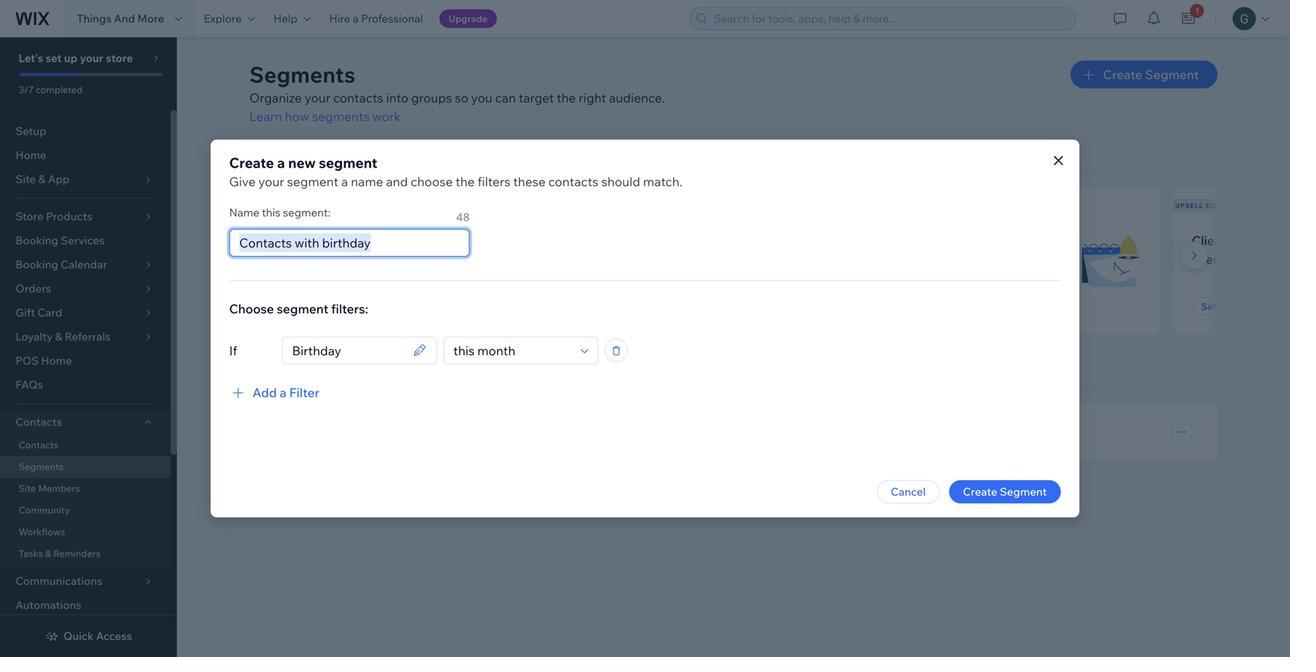 Task type: vqa. For each thing, say whether or not it's contained in the screenshot.
The "Can"
yes



Task type: describe. For each thing, give the bounding box(es) containing it.
segments organize your contacts into groups so you can target the right audience. learn how segments work
[[250, 61, 665, 124]]

1
[[1196, 6, 1200, 16]]

purchase
[[378, 251, 432, 267]]

community link
[[0, 500, 171, 522]]

a for filter
[[280, 385, 287, 400]]

set up segment for 1st set up segment button from the right
[[1202, 301, 1275, 312]]

choose segment filters:
[[229, 301, 368, 317]]

0 vertical spatial segment
[[319, 154, 378, 172]]

1 set from the left
[[296, 301, 311, 312]]

1 up from the left
[[313, 301, 326, 312]]

clients
[[1192, 233, 1233, 248]]

add a filter button
[[229, 383, 320, 402]]

more
[[137, 12, 164, 25]]

contacts link
[[0, 435, 171, 456]]

completed
[[36, 84, 83, 95]]

so
[[455, 90, 469, 106]]

community
[[19, 504, 70, 516]]

0 vertical spatial create segment button
[[1071, 61, 1218, 88]]

suggested for you
[[250, 145, 373, 162]]

the inside create a new segment give your segment a name and choose the filters these contacts should match.
[[456, 174, 475, 189]]

home link
[[0, 144, 171, 168]]

filters:
[[331, 301, 368, 317]]

your
[[250, 358, 280, 375]]

tasks & reminders
[[19, 548, 101, 560]]

for
[[326, 145, 345, 162]]

segments for segments organize your contacts into groups so you can target the right audience. learn how segments work
[[250, 61, 355, 88]]

the inside segments organize your contacts into groups so you can target the right audience. learn how segments work
[[557, 90, 576, 106]]

name
[[229, 206, 260, 219]]

add
[[253, 385, 277, 400]]

target
[[519, 90, 554, 106]]

automations link
[[0, 594, 171, 618]]

Name this segment: field
[[235, 230, 464, 256]]

contacts for the contacts 'link'
[[19, 439, 59, 451]]

things
[[77, 12, 111, 25]]

right
[[579, 90, 607, 106]]

potential customers who haven't made a purchase yet
[[287, 233, 453, 267]]

made
[[332, 251, 365, 267]]

0 vertical spatial create segment
[[1104, 67, 1199, 82]]

segment:
[[283, 206, 331, 219]]

booking services
[[16, 234, 105, 247]]

filter
[[289, 385, 320, 400]]

customers for potential customers
[[315, 202, 361, 209]]

add a filter
[[253, 385, 320, 400]]

hire a professional
[[329, 12, 423, 25]]

Choose a condition field
[[449, 338, 576, 364]]

3/7 completed
[[19, 84, 83, 95]]

this
[[262, 206, 281, 219]]

set up segment for 2nd set up segment button from the right
[[296, 301, 369, 312]]

name
[[351, 174, 383, 189]]

Search for tools, apps, help & more... field
[[710, 8, 1071, 29]]

potential customers
[[270, 202, 361, 209]]

0 vertical spatial home
[[16, 148, 46, 162]]

your segments
[[250, 358, 349, 375]]

hire
[[329, 12, 350, 25]]

quick access button
[[45, 629, 132, 643]]

customers
[[1206, 202, 1253, 209]]

cancel button
[[877, 480, 940, 504]]

quick access
[[63, 629, 132, 643]]

1 vertical spatial create segment button
[[950, 480, 1061, 504]]

booking
[[16, 234, 58, 247]]

upsell customers
[[1176, 202, 1253, 209]]

create a new segment give your segment a name and choose the filters these contacts should match.
[[229, 154, 683, 189]]

faqs link
[[0, 373, 171, 397]]

filters
[[478, 174, 511, 189]]

2 vertical spatial create
[[963, 485, 998, 499]]

48
[[456, 210, 470, 224]]

who inside potential customers who haven't made a purchase yet
[[406, 233, 431, 248]]

audience.
[[609, 90, 665, 106]]

0 horizontal spatial you
[[348, 145, 373, 162]]

new
[[288, 154, 316, 172]]

customers for potential customers who haven't made a purchase yet
[[342, 233, 403, 248]]

upgrade
[[449, 13, 488, 24]]

store
[[106, 51, 133, 65]]

up
[[64, 51, 77, 65]]

contacts for contacts dropdown button
[[16, 415, 62, 429]]

site members link
[[0, 478, 171, 500]]

work
[[373, 109, 401, 124]]

contacts button
[[0, 411, 171, 435]]

2 horizontal spatial create
[[1104, 67, 1143, 82]]

automations
[[16, 598, 81, 612]]

professional
[[361, 12, 423, 25]]

you inside segments organize your contacts into groups so you can target the right audience. learn how segments work
[[471, 90, 493, 106]]

&
[[45, 548, 51, 560]]

quick
[[63, 629, 94, 643]]

services
[[61, 234, 105, 247]]

learn how segments work button
[[250, 107, 401, 126]]



Task type: locate. For each thing, give the bounding box(es) containing it.
workflows link
[[0, 522, 171, 543]]

your inside segments organize your contacts into groups so you can target the right audience. learn how segments work
[[305, 90, 331, 106]]

workflows
[[19, 526, 65, 538]]

1 who from the left
[[406, 233, 431, 248]]

segments inside "sidebar" element
[[19, 461, 64, 473]]

set up segment button down made
[[287, 297, 378, 316]]

name this segment:
[[229, 206, 331, 219]]

hire a professional link
[[320, 0, 433, 37]]

1 vertical spatial segments
[[283, 358, 349, 375]]

tasks & reminders link
[[0, 543, 171, 565]]

home
[[16, 148, 46, 162], [41, 354, 72, 367]]

1 vertical spatial contacts
[[19, 439, 59, 451]]

your
[[80, 51, 103, 65], [305, 90, 331, 106], [259, 174, 284, 189]]

segments for segments
[[19, 461, 64, 473]]

segments up organize
[[250, 61, 355, 88]]

a inside potential customers who haven't made a purchase yet
[[368, 251, 375, 267]]

1 vertical spatial the
[[456, 174, 475, 189]]

faqs
[[16, 378, 43, 392]]

set
[[296, 301, 311, 312], [1202, 301, 1217, 312]]

groups
[[411, 90, 452, 106]]

your right up
[[80, 51, 103, 65]]

2 horizontal spatial your
[[305, 90, 331, 106]]

customers up made
[[342, 233, 403, 248]]

set up segment down the 'clients who have'
[[1202, 301, 1275, 312]]

1 horizontal spatial you
[[471, 90, 493, 106]]

a left name
[[341, 174, 348, 189]]

suggested
[[250, 145, 323, 162]]

0 horizontal spatial your
[[80, 51, 103, 65]]

your inside "sidebar" element
[[80, 51, 103, 65]]

segments inside segments organize your contacts into groups so you can target the right audience. learn how segments work
[[250, 61, 355, 88]]

give
[[229, 174, 256, 189]]

2 up from the left
[[1219, 301, 1232, 312]]

potential for potential customers
[[270, 202, 312, 209]]

clients who have
[[1192, 233, 1291, 267]]

1 vertical spatial segment
[[287, 174, 339, 189]]

the left right
[[557, 90, 576, 106]]

set up segment button down the 'clients who have'
[[1192, 297, 1284, 316]]

contacts inside segments organize your contacts into groups so you can target the right audience. learn how segments work
[[333, 90, 384, 106]]

1 vertical spatial create
[[229, 154, 274, 172]]

1 vertical spatial create segment
[[963, 485, 1047, 499]]

segments up filter at the left of page
[[283, 358, 349, 375]]

can
[[495, 90, 516, 106]]

0 horizontal spatial create segment
[[963, 485, 1047, 499]]

1 horizontal spatial who
[[1236, 233, 1261, 248]]

set down the 'clients who have'
[[1202, 301, 1217, 312]]

create segment
[[1104, 67, 1199, 82], [963, 485, 1047, 499]]

home down setup
[[16, 148, 46, 162]]

setup link
[[0, 120, 171, 144]]

0 horizontal spatial the
[[456, 174, 475, 189]]

your right give
[[259, 174, 284, 189]]

help
[[274, 12, 298, 25]]

haven't
[[287, 251, 329, 267]]

1 horizontal spatial set
[[1202, 301, 1217, 312]]

tasks
[[19, 548, 43, 560]]

these
[[513, 174, 546, 189]]

set left filters:
[[296, 301, 311, 312]]

a left new
[[277, 154, 285, 172]]

0 vertical spatial create
[[1104, 67, 1143, 82]]

contacts down faqs
[[16, 415, 62, 429]]

customers down name
[[315, 202, 361, 209]]

and
[[114, 12, 135, 25]]

1 vertical spatial home
[[41, 354, 72, 367]]

site
[[19, 483, 36, 494]]

your inside create a new segment give your segment a name and choose the filters these contacts should match.
[[259, 174, 284, 189]]

site members
[[19, 483, 80, 494]]

have
[[1264, 233, 1291, 248]]

your up learn how segments work 'button'
[[305, 90, 331, 106]]

1 horizontal spatial set up segment
[[1202, 301, 1275, 312]]

upsell
[[1176, 202, 1204, 209]]

1 vertical spatial customers
[[342, 233, 403, 248]]

segments link
[[0, 456, 171, 478]]

pos home
[[16, 354, 72, 367]]

segment up name
[[319, 154, 378, 172]]

potential down new
[[270, 202, 312, 209]]

you right so
[[471, 90, 493, 106]]

the
[[557, 90, 576, 106], [456, 174, 475, 189]]

access
[[96, 629, 132, 643]]

1 horizontal spatial segments
[[250, 61, 355, 88]]

0 vertical spatial segments
[[250, 61, 355, 88]]

segments up the for
[[312, 109, 370, 124]]

3/7
[[19, 84, 34, 95]]

members
[[38, 483, 80, 494]]

0 vertical spatial the
[[557, 90, 576, 106]]

a inside button
[[280, 385, 287, 400]]

segment left filters:
[[277, 301, 329, 317]]

create
[[1104, 67, 1143, 82], [229, 154, 274, 172], [963, 485, 998, 499]]

learn
[[250, 109, 282, 124]]

segments inside segments organize your contacts into groups so you can target the right audience. learn how segments work
[[312, 109, 370, 124]]

create segment button
[[1071, 61, 1218, 88], [950, 480, 1061, 504]]

1 horizontal spatial create segment
[[1104, 67, 1199, 82]]

a right hire
[[353, 12, 359, 25]]

create inside create a new segment give your segment a name and choose the filters these contacts should match.
[[229, 154, 274, 172]]

1 horizontal spatial set up segment button
[[1192, 297, 1284, 316]]

list
[[0, 188, 1291, 335]]

segments
[[312, 109, 370, 124], [283, 358, 349, 375]]

a
[[353, 12, 359, 25], [277, 154, 285, 172], [341, 174, 348, 189], [368, 251, 375, 267], [280, 385, 287, 400]]

you right the for
[[348, 145, 373, 162]]

booking services link
[[0, 229, 171, 253]]

0 horizontal spatial who
[[406, 233, 431, 248]]

a for professional
[[353, 12, 359, 25]]

0 horizontal spatial create
[[229, 154, 274, 172]]

potential for potential customers who haven't made a purchase yet
[[287, 233, 339, 248]]

2 set from the left
[[1202, 301, 1217, 312]]

0 horizontal spatial set up segment button
[[287, 297, 378, 316]]

1 set up segment from the left
[[296, 301, 369, 312]]

potential up haven't
[[287, 233, 339, 248]]

1 horizontal spatial your
[[259, 174, 284, 189]]

let's set up your store
[[19, 51, 133, 65]]

should
[[602, 174, 641, 189]]

set up segment down made
[[296, 301, 369, 312]]

reminders
[[53, 548, 101, 560]]

help button
[[264, 0, 320, 37]]

match.
[[643, 174, 683, 189]]

1 vertical spatial your
[[305, 90, 331, 106]]

yet
[[435, 251, 453, 267]]

0 vertical spatial contacts
[[16, 415, 62, 429]]

choose
[[229, 301, 274, 317]]

potential
[[270, 202, 312, 209], [287, 233, 339, 248]]

segment
[[1146, 67, 1199, 82], [328, 301, 369, 312], [1234, 301, 1275, 312], [1000, 485, 1047, 499]]

upgrade button
[[440, 9, 497, 28]]

cancel
[[891, 485, 926, 499]]

a right add
[[280, 385, 287, 400]]

customers inside potential customers who haven't made a purchase yet
[[342, 233, 403, 248]]

contacts up site members
[[19, 439, 59, 451]]

0 vertical spatial your
[[80, 51, 103, 65]]

segments up site members
[[19, 461, 64, 473]]

up left filters:
[[313, 301, 326, 312]]

home right 'pos'
[[41, 354, 72, 367]]

0 horizontal spatial contacts
[[333, 90, 384, 106]]

1 button
[[1172, 0, 1206, 37]]

up down the 'clients who have'
[[1219, 301, 1232, 312]]

who
[[406, 233, 431, 248], [1236, 233, 1261, 248]]

pos
[[16, 354, 39, 367]]

0 vertical spatial segments
[[312, 109, 370, 124]]

0 vertical spatial customers
[[315, 202, 361, 209]]

contacts inside 'link'
[[19, 439, 59, 451]]

contacts inside dropdown button
[[16, 415, 62, 429]]

0 horizontal spatial create segment button
[[950, 480, 1061, 504]]

potential inside potential customers who haven't made a purchase yet
[[287, 233, 339, 248]]

contacts up work
[[333, 90, 384, 106]]

1 horizontal spatial the
[[557, 90, 576, 106]]

sidebar element
[[0, 37, 177, 657]]

who up purchase
[[406, 233, 431, 248]]

1 horizontal spatial create segment button
[[1071, 61, 1218, 88]]

a for new
[[277, 154, 285, 172]]

contacts inside create a new segment give your segment a name and choose the filters these contacts should match.
[[549, 174, 599, 189]]

0 vertical spatial contacts
[[333, 90, 384, 106]]

1 vertical spatial segments
[[19, 461, 64, 473]]

1 vertical spatial you
[[348, 145, 373, 162]]

1 vertical spatial potential
[[287, 233, 339, 248]]

2 who from the left
[[1236, 233, 1261, 248]]

if
[[229, 343, 237, 359]]

0 vertical spatial potential
[[270, 202, 312, 209]]

a right made
[[368, 251, 375, 267]]

customers
[[315, 202, 361, 209], [342, 233, 403, 248]]

who left have
[[1236, 233, 1261, 248]]

2 vertical spatial your
[[259, 174, 284, 189]]

choose
[[411, 174, 453, 189]]

2 set up segment button from the left
[[1192, 297, 1284, 316]]

1 horizontal spatial create
[[963, 485, 998, 499]]

setup
[[16, 124, 46, 138]]

pos home link
[[0, 349, 171, 373]]

0 horizontal spatial set
[[296, 301, 311, 312]]

contacts
[[16, 415, 62, 429], [19, 439, 59, 451]]

0 horizontal spatial set up segment
[[296, 301, 369, 312]]

2 set up segment from the left
[[1202, 301, 1275, 312]]

how
[[285, 109, 309, 124]]

None field
[[288, 338, 409, 364]]

list containing potential customers who haven't made a purchase yet
[[0, 188, 1291, 335]]

things and more
[[77, 12, 164, 25]]

0 vertical spatial you
[[471, 90, 493, 106]]

1 set up segment button from the left
[[287, 297, 378, 316]]

who inside the 'clients who have'
[[1236, 233, 1261, 248]]

segment down new
[[287, 174, 339, 189]]

1 vertical spatial contacts
[[549, 174, 599, 189]]

1 horizontal spatial up
[[1219, 301, 1232, 312]]

0 horizontal spatial up
[[313, 301, 326, 312]]

into
[[386, 90, 409, 106]]

1 horizontal spatial contacts
[[549, 174, 599, 189]]

the left filters
[[456, 174, 475, 189]]

set
[[46, 51, 62, 65]]

0 horizontal spatial segments
[[19, 461, 64, 473]]

2 vertical spatial segment
[[277, 301, 329, 317]]

explore
[[204, 12, 242, 25]]

organize
[[250, 90, 302, 106]]

contacts right these
[[549, 174, 599, 189]]

and
[[386, 174, 408, 189]]



